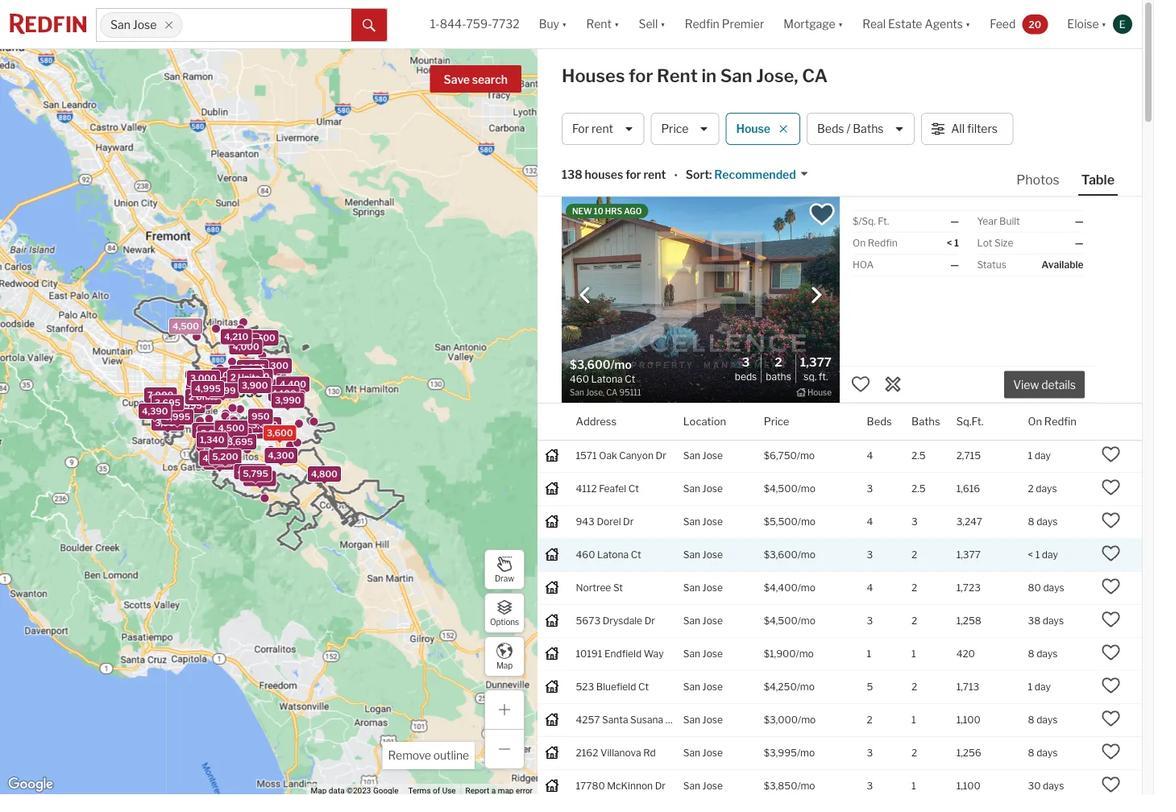 Task type: vqa. For each thing, say whether or not it's contained in the screenshot.


Task type: locate. For each thing, give the bounding box(es) containing it.
next button image
[[809, 287, 825, 304]]

real estate agents ▾ button
[[853, 0, 981, 48]]

0 horizontal spatial price
[[661, 122, 689, 136]]

4,100 right 3,900 on the left of the page
[[272, 388, 296, 399]]

8 days for 3,247
[[1028, 516, 1058, 528]]

2 horizontal spatial beds
[[867, 416, 892, 428]]

30
[[1028, 781, 1041, 793]]

4,100
[[189, 373, 214, 384], [272, 388, 296, 399]]

6,750
[[207, 457, 232, 468]]

$6,750
[[764, 450, 797, 462]]

san for 17780 mckinnon dr
[[683, 781, 701, 793]]

1 horizontal spatial 1,377
[[957, 549, 981, 561]]

sell ▾
[[639, 17, 666, 31]]

favorite button checkbox
[[809, 201, 836, 228]]

eloise ▾
[[1068, 17, 1107, 31]]

real
[[863, 17, 886, 31]]

1,100 down '1,256'
[[957, 781, 981, 793]]

day down 38 days
[[1035, 682, 1051, 693]]

/mo for 1571 oak canyon dr
[[797, 450, 815, 462]]

4 down beds button
[[867, 450, 873, 462]]

0 horizontal spatial redfin
[[685, 17, 720, 31]]

1 vertical spatial price button
[[764, 404, 790, 440]]

0 vertical spatial units
[[238, 372, 260, 383]]

redfin premier button
[[675, 0, 774, 48]]

/mo for 10191 endfield way
[[796, 649, 814, 660]]

0 horizontal spatial <
[[947, 237, 953, 249]]

0 vertical spatial 4
[[867, 450, 873, 462]]

2.5 left 1,616
[[912, 483, 926, 495]]

1,377 for 1,377 sq. ft.
[[800, 355, 832, 369]]

0 horizontal spatial units
[[196, 392, 218, 402]]

4 8 days from the top
[[1028, 748, 1058, 760]]

4 right the $4,400 /mo
[[867, 583, 873, 594]]

3 left 2 baths
[[742, 355, 750, 369]]

0 horizontal spatial 1,377
[[800, 355, 832, 369]]

3 favorite this home image from the top
[[1102, 709, 1121, 729]]

138 houses for rent •
[[562, 168, 678, 183]]

3,795
[[277, 393, 302, 403]]

map button
[[485, 637, 525, 677]]

san jose for 5673 drysdale dr
[[683, 616, 723, 627]]

▾ right buy
[[562, 17, 567, 31]]

0 vertical spatial $4,500 /mo
[[764, 483, 816, 495]]

4 right $5,500 /mo
[[867, 516, 873, 528]]

0 horizontal spatial on redfin
[[853, 237, 898, 249]]

8 days for 1,100
[[1028, 715, 1058, 726]]

sq.
[[804, 371, 817, 383]]

redfin left premier
[[685, 17, 720, 31]]

— up < 1
[[951, 216, 959, 227]]

address button
[[576, 404, 617, 440]]

1 vertical spatial 4,100
[[272, 388, 296, 399]]

days for 10191 endfield way
[[1037, 649, 1058, 660]]

ca
[[802, 65, 828, 87]]

2 1,100 from the top
[[957, 781, 981, 793]]

1-844-759-7732
[[430, 17, 520, 31]]

on down view
[[1028, 416, 1042, 428]]

/mo for 523 bluefield ct
[[797, 682, 815, 693]]

$6,750 /mo
[[764, 450, 815, 462]]

138
[[562, 168, 583, 182]]

jose for 5673 drysdale dr
[[703, 616, 723, 627]]

0 horizontal spatial on
[[853, 237, 866, 249]]

rent left in
[[657, 65, 698, 87]]

favorite this home image for < 1 day
[[1102, 544, 1121, 563]]

1 day up 2 days
[[1028, 450, 1051, 462]]

2 vertical spatial ct
[[638, 682, 649, 693]]

3 right $3,850 /mo
[[867, 781, 873, 793]]

1 vertical spatial 1,100
[[957, 781, 981, 793]]

san
[[110, 18, 130, 32], [720, 65, 753, 87], [683, 450, 701, 462], [683, 483, 701, 495], [683, 516, 701, 528], [683, 549, 701, 561], [683, 583, 701, 594], [683, 616, 701, 627], [683, 649, 701, 660], [683, 682, 701, 693], [683, 715, 701, 726], [683, 748, 701, 760], [683, 781, 701, 793]]

save
[[444, 73, 470, 87]]

3 ▾ from the left
[[660, 17, 666, 31]]

8 days
[[1028, 516, 1058, 528], [1028, 649, 1058, 660], [1028, 715, 1058, 726], [1028, 748, 1058, 760]]

0 vertical spatial day
[[1035, 450, 1051, 462]]

4257
[[576, 715, 600, 726]]

0 vertical spatial 4,300
[[262, 361, 289, 371]]

1 vertical spatial $4,500 /mo
[[764, 616, 816, 627]]

$4,500 for 2
[[764, 616, 798, 627]]

1 horizontal spatial beds
[[817, 122, 844, 136]]

favorite this home image for 1,258
[[1102, 610, 1121, 630]]

st
[[613, 583, 623, 594]]

on up hoa
[[853, 237, 866, 249]]

3 8 days from the top
[[1028, 715, 1058, 726]]

4 8 from the top
[[1028, 748, 1035, 760]]

1 horizontal spatial on redfin
[[1028, 416, 1077, 428]]

$4,500 /mo for 2.5
[[764, 483, 816, 495]]

▾ left 'sell'
[[614, 17, 619, 31]]

2 2.5 from the top
[[912, 483, 926, 495]]

1 vertical spatial rent
[[657, 65, 698, 87]]

mortgage
[[784, 17, 836, 31]]

1,377 up 1,723
[[957, 549, 981, 561]]

$5,500
[[764, 516, 798, 528]]

baths
[[853, 122, 884, 136], [766, 371, 791, 383], [912, 416, 940, 428]]

1 8 days from the top
[[1028, 516, 1058, 528]]

1 $4,500 /mo from the top
[[764, 483, 816, 495]]

baths inside button
[[853, 122, 884, 136]]

2 $4,500 /mo from the top
[[764, 616, 816, 627]]

0 vertical spatial price button
[[651, 113, 719, 145]]

on redfin down details
[[1028, 416, 1077, 428]]

0 vertical spatial 2 units
[[230, 372, 260, 383]]

susana
[[630, 715, 664, 726]]

1 horizontal spatial units
[[238, 372, 260, 383]]

draw button
[[485, 550, 525, 590]]

3 8 from the top
[[1028, 715, 1035, 726]]

baths left the sq.ft.
[[912, 416, 940, 428]]

0 horizontal spatial rent
[[592, 122, 613, 136]]

/mo for 5673 drysdale dr
[[798, 616, 816, 627]]

san jose for 2162 villanova rd
[[683, 748, 723, 760]]

jose for 460 latona ct
[[703, 549, 723, 561]]

2 4 from the top
[[867, 516, 873, 528]]

price up $6,750 at the right of the page
[[764, 416, 790, 428]]

mckinnon
[[607, 781, 653, 793]]

2 vertical spatial beds
[[867, 416, 892, 428]]

$4,500 down "$4,400"
[[764, 616, 798, 627]]

eloise
[[1068, 17, 1099, 31]]

0 horizontal spatial price button
[[651, 113, 719, 145]]

1 horizontal spatial ft.
[[878, 216, 889, 227]]

3,000 down 3,990
[[252, 420, 278, 430]]

2 vertical spatial favorite this home image
[[1102, 709, 1121, 729]]

1 vertical spatial ct
[[631, 549, 642, 561]]

0 vertical spatial rent
[[592, 122, 613, 136]]

way right susana
[[666, 715, 686, 726]]

3 4 from the top
[[867, 583, 873, 594]]

2.5 down baths button
[[912, 450, 926, 462]]

0 horizontal spatial beds
[[735, 371, 757, 383]]

on redfin down $/sq. ft.
[[853, 237, 898, 249]]

1 vertical spatial ft.
[[819, 371, 828, 383]]

1 day down 38
[[1028, 682, 1051, 693]]

4112
[[576, 483, 597, 495]]

< left lot
[[947, 237, 953, 249]]

1 horizontal spatial <
[[1028, 549, 1034, 561]]

rent left •
[[644, 168, 666, 182]]

/mo for 17780 mckinnon dr
[[798, 781, 815, 793]]

844-
[[440, 17, 466, 31]]

3 beds
[[735, 355, 757, 383]]

0 vertical spatial beds
[[817, 122, 844, 136]]

dr for 17780 mckinnon dr
[[655, 781, 666, 793]]

ct right 'latona'
[[631, 549, 642, 561]]

4,000
[[233, 342, 259, 352]]

sell
[[639, 17, 658, 31]]

2 vertical spatial 4
[[867, 583, 873, 594]]

day
[[1035, 450, 1051, 462], [1042, 549, 1058, 561], [1035, 682, 1051, 693]]

table button
[[1078, 171, 1118, 196]]

8 days for 1,256
[[1028, 748, 1058, 760]]

day up 80 days at bottom
[[1042, 549, 1058, 561]]

0 horizontal spatial baths
[[766, 371, 791, 383]]

1,100 up '1,256'
[[957, 715, 981, 726]]

0 vertical spatial baths
[[853, 122, 884, 136]]

▾ for rent ▾
[[614, 17, 619, 31]]

$4,250
[[764, 682, 797, 693]]

▾ right 'sell'
[[660, 17, 666, 31]]

1 vertical spatial price
[[764, 416, 790, 428]]

4,545
[[237, 467, 263, 477]]

/mo for 2162 villanova rd
[[797, 748, 815, 760]]

price up •
[[661, 122, 689, 136]]

8 for 3,247
[[1028, 516, 1035, 528]]

view
[[1013, 378, 1039, 392]]

0 vertical spatial for
[[629, 65, 653, 87]]

1 vertical spatial way
[[666, 715, 686, 726]]

3,695
[[155, 398, 181, 408], [227, 437, 253, 447]]

days for 5673 drysdale dr
[[1043, 616, 1064, 627]]

baths left sq.
[[766, 371, 791, 383]]

460 latona ct
[[576, 549, 642, 561]]

38
[[1028, 616, 1041, 627]]

san for 2162 villanova rd
[[683, 748, 701, 760]]

price button up sort at the right
[[651, 113, 719, 145]]

dr right dorel
[[623, 516, 634, 528]]

3 for 1,258
[[867, 616, 873, 627]]

0 vertical spatial $4,500
[[764, 483, 798, 495]]

ct for 4112 feafel ct
[[629, 483, 639, 495]]

3,000 up 2,300
[[190, 373, 217, 384]]

▾
[[562, 17, 567, 31], [614, 17, 619, 31], [660, 17, 666, 31], [838, 17, 843, 31], [966, 17, 971, 31], [1102, 17, 1107, 31]]

4 for 2
[[867, 583, 873, 594]]

submit search image
[[363, 19, 376, 32]]

2 horizontal spatial baths
[[912, 416, 940, 428]]

1 horizontal spatial rent
[[644, 168, 666, 182]]

0 horizontal spatial way
[[644, 649, 664, 660]]

2 vertical spatial day
[[1035, 682, 1051, 693]]

943
[[576, 516, 595, 528]]

1,377 for 1,377
[[957, 549, 981, 561]]

way
[[644, 649, 664, 660], [666, 715, 686, 726]]

favorite this home image
[[1102, 478, 1121, 497], [1102, 544, 1121, 563], [1102, 709, 1121, 729]]

jose for 1571 oak canyon dr
[[703, 450, 723, 462]]

san jose for 1571 oak canyon dr
[[683, 450, 723, 462]]

for right 'houses'
[[629, 65, 653, 87]]

2 1 day from the top
[[1028, 682, 1051, 693]]

beds for beds / baths
[[817, 122, 844, 136]]

1 ▾ from the left
[[562, 17, 567, 31]]

$3,995 /mo
[[764, 748, 815, 760]]

0 vertical spatial rent
[[586, 17, 612, 31]]

2162 villanova rd
[[576, 748, 656, 760]]

ft. right the $/sq.
[[878, 216, 889, 227]]

beds inside button
[[817, 122, 844, 136]]

day up 2 days
[[1035, 450, 1051, 462]]

1 vertical spatial for
[[626, 168, 641, 182]]

1 8 from the top
[[1028, 516, 1035, 528]]

0 vertical spatial <
[[947, 237, 953, 249]]

sort
[[686, 168, 709, 182]]

None search field
[[182, 9, 352, 41]]

/mo for 943 dorel dr
[[798, 516, 816, 528]]

size
[[995, 237, 1014, 249]]

1 $4,500 from the top
[[764, 483, 798, 495]]

4257 santa susana way san jose
[[576, 715, 723, 726]]

on redfin
[[853, 237, 898, 249], [1028, 416, 1077, 428]]

1 vertical spatial <
[[1028, 549, 1034, 561]]

1 horizontal spatial redfin
[[868, 237, 898, 249]]

latona
[[597, 549, 629, 561]]

options button
[[485, 593, 525, 634]]

1 vertical spatial 3,695
[[227, 437, 253, 447]]

favorite this home image for 1,713
[[1102, 676, 1121, 696]]

dr for 943 dorel dr
[[623, 516, 634, 528]]

1 horizontal spatial price
[[764, 416, 790, 428]]

0 vertical spatial 4,100
[[189, 373, 214, 384]]

▾ left user photo
[[1102, 17, 1107, 31]]

1 vertical spatial 4
[[867, 516, 873, 528]]

2 units
[[230, 372, 260, 383], [188, 392, 218, 402]]

redfin down details
[[1045, 416, 1077, 428]]

2 ▾ from the left
[[614, 17, 619, 31]]

7,995
[[224, 380, 250, 391]]

3 down beds button
[[867, 483, 873, 495]]

/
[[847, 122, 851, 136]]

0 vertical spatial favorite this home image
[[1102, 478, 1121, 497]]

1 1,100 from the top
[[957, 715, 981, 726]]

0 horizontal spatial 2 units
[[188, 392, 218, 402]]

3,000
[[215, 370, 241, 381], [190, 373, 217, 384], [252, 420, 278, 430]]

20
[[1029, 18, 1042, 30]]

redfin down $/sq. ft.
[[868, 237, 898, 249]]

map region
[[0, 0, 579, 796]]

4,300 up 2,800 at left top
[[262, 361, 289, 371]]

1 vertical spatial 2 units
[[188, 392, 218, 402]]

favorite this home image for 1,100
[[1102, 775, 1121, 795]]

sq.ft.
[[957, 416, 984, 428]]

3 up the 5 at the right bottom of the page
[[867, 616, 873, 627]]

for right houses
[[626, 168, 641, 182]]

way right endfield
[[644, 649, 664, 660]]

rent right the buy ▾ on the top left
[[586, 17, 612, 31]]

1 horizontal spatial baths
[[853, 122, 884, 136]]

▾ right agents
[[966, 17, 971, 31]]

dr right 'drysdale'
[[645, 616, 655, 627]]

4,100 up 2,300
[[189, 373, 214, 384]]

1 vertical spatial on
[[1028, 416, 1042, 428]]

2.5 for 1,616
[[912, 483, 926, 495]]

2 days
[[1028, 483, 1057, 495]]

1 vertical spatial redfin
[[868, 237, 898, 249]]

1 horizontal spatial 2 units
[[230, 372, 260, 383]]

price button up $6,750 at the right of the page
[[764, 404, 790, 440]]

dr for 5673 drysdale dr
[[645, 616, 655, 627]]

san jose for 17780 mckinnon dr
[[683, 781, 723, 793]]

$4,500 /mo up $5,500 /mo
[[764, 483, 816, 495]]

3,000 up 2,099
[[215, 370, 241, 381]]

favorite this home image for 1,723
[[1102, 577, 1121, 596]]

1-844-759-7732 link
[[430, 17, 520, 31]]

2 horizontal spatial redfin
[[1045, 416, 1077, 428]]

remove outline button
[[383, 742, 475, 770]]

sq.ft. button
[[957, 404, 984, 440]]

— for built
[[1075, 216, 1084, 227]]

3,850
[[159, 406, 185, 417]]

0 vertical spatial 1 day
[[1028, 450, 1051, 462]]

/mo for nortree st
[[798, 583, 816, 594]]

▾ right mortgage
[[838, 17, 843, 31]]

ct right feafel
[[629, 483, 639, 495]]

redfin premier
[[685, 17, 764, 31]]

4 for 2.5
[[867, 450, 873, 462]]

1,377 up sq.
[[800, 355, 832, 369]]

address
[[576, 416, 617, 428]]

8 days for 420
[[1028, 649, 1058, 660]]

ft. right sq.
[[819, 371, 828, 383]]

heading
[[570, 357, 701, 399]]

day for 2,715
[[1035, 450, 1051, 462]]

san jose for 460 latona ct
[[683, 549, 723, 561]]

1 horizontal spatial on
[[1028, 416, 1042, 428]]

1 vertical spatial 2.5
[[912, 483, 926, 495]]

units
[[238, 372, 260, 383], [196, 392, 218, 402]]

4,500 up "1,340"
[[218, 423, 245, 434]]

rent ▾ button
[[586, 0, 619, 48]]

0 horizontal spatial 3,695
[[155, 398, 181, 408]]

3,695 down 4,250
[[227, 437, 253, 447]]

rent
[[592, 122, 613, 136], [644, 168, 666, 182]]

2 8 from the top
[[1028, 649, 1035, 660]]

2 favorite this home image from the top
[[1102, 544, 1121, 563]]

0 vertical spatial on
[[853, 237, 866, 249]]

— up available
[[1075, 237, 1084, 249]]

8 for 1,100
[[1028, 715, 1035, 726]]

0 vertical spatial way
[[644, 649, 664, 660]]

1 1 day from the top
[[1028, 450, 1051, 462]]

— for ft.
[[951, 216, 959, 227]]

1 vertical spatial 1 day
[[1028, 682, 1051, 693]]

days for 943 dorel dr
[[1037, 516, 1058, 528]]

baths right the /
[[853, 122, 884, 136]]

1 2.5 from the top
[[912, 450, 926, 462]]

1 vertical spatial favorite this home image
[[1102, 544, 1121, 563]]

beds left 2 baths
[[735, 371, 757, 383]]

4
[[867, 450, 873, 462], [867, 516, 873, 528], [867, 583, 873, 594]]

$4,500 /mo
[[764, 483, 816, 495], [764, 616, 816, 627]]

0 vertical spatial ft.
[[878, 216, 889, 227]]

0 horizontal spatial rent
[[586, 17, 612, 31]]

$3,600 /mo
[[764, 549, 816, 561]]

1 vertical spatial rent
[[644, 168, 666, 182]]

0 horizontal spatial 4,100
[[189, 373, 214, 384]]

san for 943 dorel dr
[[683, 516, 701, 528]]

0 vertical spatial 1,377
[[800, 355, 832, 369]]

jose,
[[756, 65, 799, 87]]

san for 523 bluefield ct
[[683, 682, 701, 693]]

1 4 from the top
[[867, 450, 873, 462]]

6 ▾ from the left
[[1102, 17, 1107, 31]]

map
[[497, 661, 513, 671]]

1 day for 1,713
[[1028, 682, 1051, 693]]

0 vertical spatial redfin
[[685, 17, 720, 31]]

$4,500 up $5,500
[[764, 483, 798, 495]]

2 $4,500 from the top
[[764, 616, 798, 627]]

< 1
[[947, 237, 959, 249]]

2 inside 2 baths
[[775, 355, 783, 369]]

dr right mckinnon
[[655, 781, 666, 793]]

san jose for 4112 feafel ct
[[683, 483, 723, 495]]

4 ▾ from the left
[[838, 17, 843, 31]]

jose for 523 bluefield ct
[[703, 682, 723, 693]]

beds button
[[867, 404, 892, 440]]

ct right bluefield at the right of the page
[[638, 682, 649, 693]]

< for < 1
[[947, 237, 953, 249]]

3,049
[[195, 426, 222, 436]]

1,100 for 30 days
[[957, 781, 981, 793]]

— down table "button"
[[1075, 216, 1084, 227]]

3,695 left 2,300
[[155, 398, 181, 408]]

1 vertical spatial 4,300
[[268, 451, 294, 461]]

new
[[572, 206, 592, 216]]

favorite this home image for 8 days
[[1102, 709, 1121, 729]]

8 for 1,256
[[1028, 748, 1035, 760]]

buy
[[539, 17, 559, 31]]

0 vertical spatial on redfin
[[853, 237, 898, 249]]

4,300 down 3,600 at the left bottom
[[268, 451, 294, 461]]

0 vertical spatial 1,100
[[957, 715, 981, 726]]

3 for 1,377
[[867, 549, 873, 561]]

3,600
[[267, 428, 293, 439]]

favorite this home image
[[851, 375, 871, 394], [1102, 445, 1121, 464], [1102, 511, 1121, 530], [1102, 577, 1121, 596], [1102, 610, 1121, 630], [1102, 643, 1121, 663], [1102, 676, 1121, 696], [1102, 742, 1121, 762], [1102, 775, 1121, 795]]

beds down the x-out this home icon
[[867, 416, 892, 428]]

san for 460 latona ct
[[683, 549, 701, 561]]

buy ▾ button
[[539, 0, 567, 48]]

days for nortree st
[[1043, 583, 1065, 594]]

$4,500 /mo down the $4,400 /mo
[[764, 616, 816, 627]]

1 horizontal spatial price button
[[764, 404, 790, 440]]

0 vertical spatial 2.5
[[912, 450, 926, 462]]

5 ▾ from the left
[[966, 17, 971, 31]]

san for 1571 oak canyon dr
[[683, 450, 701, 462]]

1 favorite this home image from the top
[[1102, 478, 1121, 497]]

1 vertical spatial $4,500
[[764, 616, 798, 627]]

< for < 1 day
[[1028, 549, 1034, 561]]

mortgage ▾ button
[[784, 0, 843, 48]]

google image
[[4, 775, 57, 796]]

1 horizontal spatial 3,695
[[227, 437, 253, 447]]

beds left the /
[[817, 122, 844, 136]]

0 horizontal spatial ft.
[[819, 371, 828, 383]]

0 vertical spatial price
[[661, 122, 689, 136]]

0 vertical spatial ct
[[629, 483, 639, 495]]

2 8 days from the top
[[1028, 649, 1058, 660]]

1 vertical spatial 1,377
[[957, 549, 981, 561]]

3,995 down 3,850
[[155, 418, 181, 428]]

rent right for
[[592, 122, 613, 136]]

4112 feafel ct
[[576, 483, 639, 495]]

< up 80
[[1028, 549, 1034, 561]]

3 down the 5 at the right bottom of the page
[[867, 748, 873, 760]]

3 right $3,600 /mo
[[867, 549, 873, 561]]

8 for 420
[[1028, 649, 1035, 660]]



Task type: describe. For each thing, give the bounding box(es) containing it.
photo of 460 latona ct, san jose, ca 95111 image
[[562, 197, 840, 403]]

for inside 138 houses for rent •
[[626, 168, 641, 182]]

1,100 for 8 days
[[957, 715, 981, 726]]

san for nortree st
[[683, 583, 701, 594]]

houses
[[585, 168, 623, 182]]

$/sq.
[[853, 216, 876, 227]]

2 vertical spatial baths
[[912, 416, 940, 428]]

3,247
[[957, 516, 983, 528]]

3 for 1,616
[[867, 483, 873, 495]]

3 for 1,256
[[867, 748, 873, 760]]

view details
[[1013, 378, 1076, 392]]

location
[[683, 416, 726, 428]]

san for 10191 endfield way
[[683, 649, 701, 660]]

2162
[[576, 748, 598, 760]]

in
[[702, 65, 717, 87]]

bluefield
[[596, 682, 636, 693]]

4,650
[[232, 368, 259, 379]]

$5,500 /mo
[[764, 516, 816, 528]]

943 dorel dr
[[576, 516, 634, 528]]

san jose for 943 dorel dr
[[683, 516, 723, 528]]

4 for 3
[[867, 516, 873, 528]]

1 day for 2,715
[[1028, 450, 1051, 462]]

dr right the canyon
[[656, 450, 667, 462]]

5673 drysdale dr
[[576, 616, 655, 627]]

favorite button image
[[809, 201, 836, 228]]

2.5 for 2,715
[[912, 450, 926, 462]]

4,500 left 4,210
[[173, 321, 199, 332]]

460
[[576, 549, 595, 561]]

▾ for sell ▾
[[660, 17, 666, 31]]

jose for 4112 feafel ct
[[703, 483, 723, 495]]

san jose for 523 bluefield ct
[[683, 682, 723, 693]]

ct for 523 bluefield ct
[[638, 682, 649, 693]]

1 horizontal spatial rent
[[657, 65, 698, 87]]

4,500 down "1,340"
[[203, 453, 229, 464]]

30 days
[[1028, 781, 1064, 793]]

:
[[709, 168, 712, 182]]

3,255
[[201, 428, 226, 439]]

x-out this home image
[[884, 375, 903, 394]]

santa
[[602, 715, 628, 726]]

1,723
[[957, 583, 981, 594]]

estate
[[888, 17, 923, 31]]

1 horizontal spatial 4,100
[[272, 388, 296, 399]]

drysdale
[[603, 616, 643, 627]]

1,600
[[231, 337, 256, 347]]

3,995 down 7,000
[[165, 412, 190, 422]]

oak
[[599, 450, 617, 462]]

5,500
[[249, 333, 275, 343]]

year built
[[977, 216, 1020, 227]]

1571 oak canyon dr
[[576, 450, 667, 462]]

1,480
[[189, 379, 214, 390]]

filters
[[967, 122, 998, 136]]

1-
[[430, 17, 440, 31]]

real estate agents ▾ link
[[863, 0, 971, 48]]

beds for beds button
[[867, 416, 892, 428]]

built
[[1000, 216, 1020, 227]]

1 vertical spatial day
[[1042, 549, 1058, 561]]

san for 5673 drysdale dr
[[683, 616, 701, 627]]

for rent button
[[562, 113, 644, 145]]

/mo for 460 latona ct
[[798, 549, 816, 561]]

2,099
[[210, 386, 236, 396]]

all filters
[[951, 122, 998, 136]]

•
[[674, 169, 678, 183]]

lot
[[977, 237, 993, 249]]

hrs
[[605, 206, 622, 216]]

2,300
[[191, 392, 217, 402]]

on redfin button
[[1028, 404, 1077, 440]]

$3,995
[[764, 748, 797, 760]]

remove san jose image
[[164, 20, 174, 30]]

villanova
[[601, 748, 641, 760]]

view details link
[[1004, 369, 1085, 398]]

ft. inside 1,377 sq. ft.
[[819, 371, 828, 383]]

420
[[957, 649, 975, 660]]

house button
[[726, 113, 801, 145]]

1 vertical spatial on redfin
[[1028, 416, 1077, 428]]

favorite this home image for 3,247
[[1102, 511, 1121, 530]]

$3,000
[[764, 715, 798, 726]]

▾ for eloise ▾
[[1102, 17, 1107, 31]]

1,616
[[957, 483, 980, 495]]

7,000
[[147, 390, 174, 400]]

— down < 1
[[951, 259, 959, 271]]

$1,900
[[764, 649, 796, 660]]

3 for 1,100
[[867, 781, 873, 793]]

previous button image
[[577, 287, 593, 304]]

san for 4112 feafel ct
[[683, 483, 701, 495]]

$4,400 /mo
[[764, 583, 816, 594]]

$4,500 /mo for 2
[[764, 616, 816, 627]]

jose for 17780 mckinnon dr
[[703, 781, 723, 793]]

remove house image
[[779, 124, 788, 134]]

▾ for mortgage ▾
[[838, 17, 843, 31]]

buy ▾ button
[[529, 0, 577, 48]]

days for 17780 mckinnon dr
[[1043, 781, 1064, 793]]

for rent
[[572, 122, 613, 136]]

canyon
[[619, 450, 654, 462]]

1 vertical spatial beds
[[735, 371, 757, 383]]

for
[[572, 122, 589, 136]]

jose for nortree st
[[703, 583, 723, 594]]

jose for 943 dorel dr
[[703, 516, 723, 528]]

$3,850 /mo
[[764, 781, 815, 793]]

on inside on redfin button
[[1028, 416, 1042, 428]]

nortree st
[[576, 583, 623, 594]]

rent inside button
[[592, 122, 613, 136]]

5673
[[576, 616, 601, 627]]

real estate agents ▾
[[863, 17, 971, 31]]

premier
[[722, 17, 764, 31]]

2 baths
[[766, 355, 791, 383]]

days for 4112 feafel ct
[[1036, 483, 1057, 495]]

— for size
[[1075, 237, 1084, 249]]

▾ for buy ▾
[[562, 17, 567, 31]]

rent inside 138 houses for rent •
[[644, 168, 666, 182]]

agents
[[925, 17, 963, 31]]

nortree
[[576, 583, 611, 594]]

2 vertical spatial redfin
[[1045, 416, 1077, 428]]

ct for 460 latona ct
[[631, 549, 642, 561]]

3 left 3,247
[[912, 516, 918, 528]]

mortgage ▾
[[784, 17, 843, 31]]

favorite this home image for 2 days
[[1102, 478, 1121, 497]]

houses
[[562, 65, 625, 87]]

all
[[951, 122, 965, 136]]

4,500 up 5,200
[[222, 430, 249, 441]]

3 inside 3 beds
[[742, 355, 750, 369]]

jose for 2162 villanova rd
[[703, 748, 723, 760]]

user photo image
[[1113, 15, 1133, 34]]

all filters button
[[922, 113, 1014, 145]]

jose for 10191 endfield way
[[703, 649, 723, 660]]

523
[[576, 682, 594, 693]]

favorite this home image for 1,256
[[1102, 742, 1121, 762]]

san jose for 10191 endfield way
[[683, 649, 723, 660]]

favorite this home image for 2,715
[[1102, 445, 1121, 464]]

days for 2162 villanova rd
[[1037, 748, 1058, 760]]

$4,500 for 2.5
[[764, 483, 798, 495]]

recommended
[[715, 168, 796, 182]]

4,800
[[311, 469, 338, 479]]

table
[[1082, 172, 1115, 187]]

0 vertical spatial 3,695
[[155, 398, 181, 408]]

view details button
[[1004, 371, 1085, 398]]

3,995 down 1,480
[[176, 401, 202, 411]]

house
[[736, 122, 771, 136]]

san jose for nortree st
[[683, 583, 723, 594]]

1,256
[[957, 748, 982, 760]]

recommended button
[[712, 167, 809, 183]]

1 horizontal spatial way
[[666, 715, 686, 726]]

7732
[[492, 17, 520, 31]]

beds / baths
[[817, 122, 884, 136]]

1 vertical spatial units
[[196, 392, 218, 402]]

$4,400
[[764, 583, 798, 594]]

draw
[[495, 574, 514, 584]]

1,900
[[253, 363, 278, 373]]

day for 1,713
[[1035, 682, 1051, 693]]

1 vertical spatial baths
[[766, 371, 791, 383]]

/mo for 4112 feafel ct
[[798, 483, 816, 495]]

rent inside dropdown button
[[586, 17, 612, 31]]

3,990
[[275, 395, 301, 406]]

feafel
[[599, 483, 626, 495]]

favorite this home image for 420
[[1102, 643, 1121, 663]]

4,995
[[195, 384, 221, 394]]



